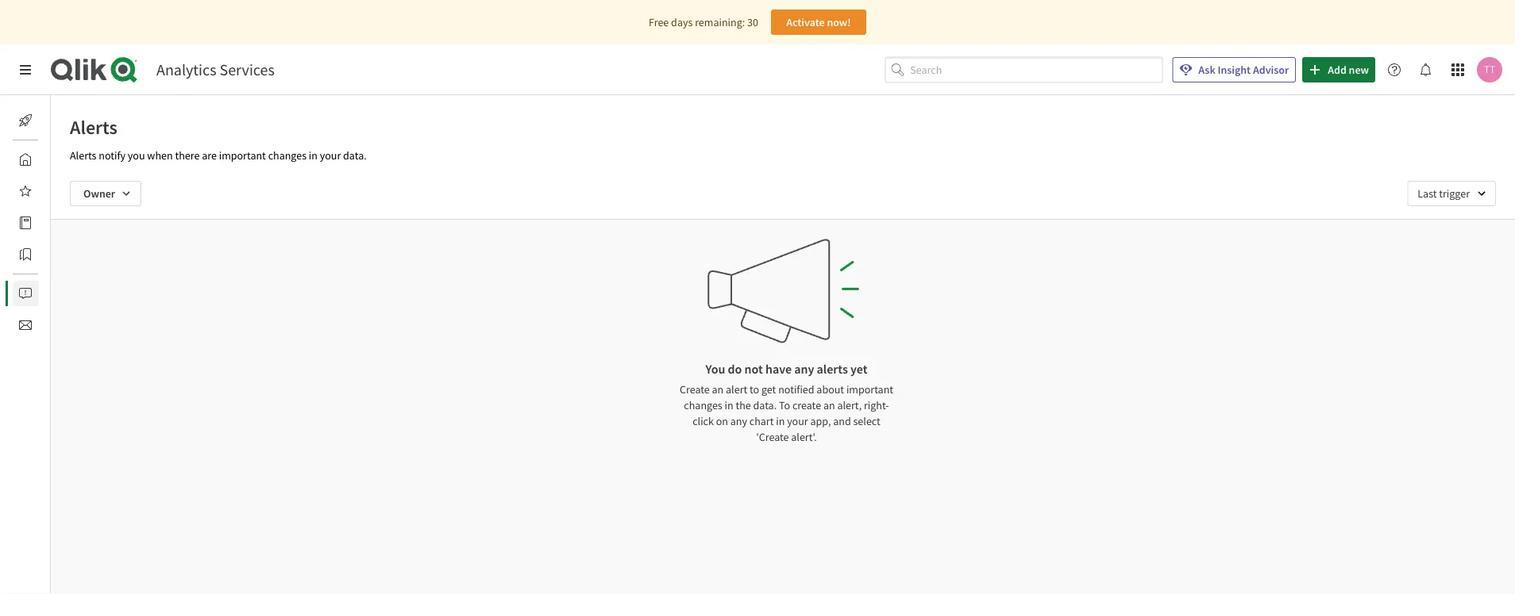 Task type: vqa. For each thing, say whether or not it's contained in the screenshot.
Creator
no



Task type: locate. For each thing, give the bounding box(es) containing it.
to
[[779, 399, 790, 413]]

any up "notified"
[[794, 361, 814, 377]]

30
[[747, 15, 758, 29]]

0 vertical spatial any
[[794, 361, 814, 377]]

0 vertical spatial changes
[[268, 148, 307, 163]]

do
[[728, 361, 742, 377]]

alerts notify you when there are important changes in your data.
[[70, 148, 367, 163]]

1 alerts from the top
[[70, 115, 117, 139]]

create
[[680, 383, 710, 397]]

alerts image
[[19, 287, 32, 300]]

in
[[309, 148, 318, 163], [725, 399, 733, 413], [776, 414, 785, 429]]

ask insight advisor button
[[1172, 57, 1296, 83]]

0 vertical spatial in
[[309, 148, 318, 163]]

alerts
[[817, 361, 848, 377]]

1 horizontal spatial an
[[823, 399, 835, 413]]

0 horizontal spatial important
[[219, 148, 266, 163]]

click
[[693, 414, 714, 429]]

2 horizontal spatial in
[[776, 414, 785, 429]]

0 vertical spatial data.
[[343, 148, 367, 163]]

notified
[[778, 383, 814, 397]]

insight
[[1218, 63, 1251, 77]]

advisor
[[1253, 63, 1289, 77]]

0 vertical spatial your
[[320, 148, 341, 163]]

0 horizontal spatial any
[[730, 414, 747, 429]]

important inside the you do not have any alerts yet create an alert to get notified about important changes in the data. to create an alert, right- click on any chart in your app, and select 'create alert'.
[[846, 383, 893, 397]]

alerts left notify
[[70, 148, 96, 163]]

1 horizontal spatial important
[[846, 383, 893, 397]]

data.
[[343, 148, 367, 163], [753, 399, 777, 413]]

0 vertical spatial alerts
[[70, 115, 117, 139]]

services
[[220, 60, 275, 80]]

1 horizontal spatial in
[[725, 399, 733, 413]]

days
[[671, 15, 693, 29]]

select
[[853, 414, 880, 429]]

an down about
[[823, 399, 835, 413]]

add new button
[[1302, 57, 1375, 83]]

navigation pane element
[[0, 102, 86, 345]]

ask
[[1198, 63, 1215, 77]]

any down the
[[730, 414, 747, 429]]

yet
[[850, 361, 868, 377]]

free
[[649, 15, 669, 29]]

1 vertical spatial your
[[787, 414, 808, 429]]

1 vertical spatial important
[[846, 383, 893, 397]]

alerts
[[70, 115, 117, 139], [70, 148, 96, 163]]

important
[[219, 148, 266, 163], [846, 383, 893, 397]]

any
[[794, 361, 814, 377], [730, 414, 747, 429]]

create
[[792, 399, 821, 413]]

your inside the you do not have any alerts yet create an alert to get notified about important changes in the data. to create an alert, right- click on any chart in your app, and select 'create alert'.
[[787, 414, 808, 429]]

1 vertical spatial any
[[730, 414, 747, 429]]

analytics
[[156, 60, 216, 80]]

0 vertical spatial important
[[219, 148, 266, 163]]

new
[[1349, 63, 1369, 77]]

1 vertical spatial changes
[[684, 399, 722, 413]]

alerts up notify
[[70, 115, 117, 139]]

alert
[[726, 383, 747, 397]]

1 vertical spatial data.
[[753, 399, 777, 413]]

0 vertical spatial an
[[712, 383, 724, 397]]

have
[[765, 361, 792, 377]]

1 horizontal spatial your
[[787, 414, 808, 429]]

you
[[128, 148, 145, 163]]

now!
[[827, 15, 851, 29]]

important right are
[[219, 148, 266, 163]]

'create
[[756, 430, 789, 445]]

alerts for alerts
[[70, 115, 117, 139]]

changes up click
[[684, 399, 722, 413]]

2 vertical spatial in
[[776, 414, 785, 429]]

home link
[[13, 147, 79, 172]]

1 horizontal spatial changes
[[684, 399, 722, 413]]

collections image
[[19, 249, 32, 261]]

Last trigger field
[[1407, 181, 1496, 206]]

searchbar element
[[885, 57, 1163, 83]]

0 horizontal spatial your
[[320, 148, 341, 163]]

home image
[[19, 153, 32, 166]]

changes right are
[[268, 148, 307, 163]]

an left alert
[[712, 383, 724, 397]]

get
[[761, 383, 776, 397]]

1 vertical spatial alerts
[[70, 148, 96, 163]]

an
[[712, 383, 724, 397], [823, 399, 835, 413]]

activate now!
[[786, 15, 851, 29]]

2 alerts from the top
[[70, 148, 96, 163]]

0 horizontal spatial data.
[[343, 148, 367, 163]]

1 horizontal spatial data.
[[753, 399, 777, 413]]

0 horizontal spatial changes
[[268, 148, 307, 163]]

analytics services
[[156, 60, 275, 80]]

changes
[[268, 148, 307, 163], [684, 399, 722, 413]]

important up 'right-'
[[846, 383, 893, 397]]

your
[[320, 148, 341, 163], [787, 414, 808, 429]]



Task type: describe. For each thing, give the bounding box(es) containing it.
you do not have any alerts yet create an alert to get notified about important changes in the data. to create an alert, right- click on any chart in your app, and select 'create alert'.
[[680, 361, 893, 445]]

the
[[736, 399, 751, 413]]

owner button
[[70, 181, 141, 206]]

catalog
[[51, 216, 86, 230]]

chart
[[749, 414, 774, 429]]

when
[[147, 148, 173, 163]]

ask insight advisor
[[1198, 63, 1289, 77]]

add
[[1328, 63, 1347, 77]]

catalog link
[[13, 210, 86, 236]]

activate
[[786, 15, 825, 29]]

alert'.
[[791, 430, 817, 445]]

alert,
[[837, 399, 862, 413]]

last trigger
[[1418, 187, 1470, 201]]

0 horizontal spatial in
[[309, 148, 318, 163]]

app,
[[810, 414, 831, 429]]

data. inside the you do not have any alerts yet create an alert to get notified about important changes in the data. to create an alert, right- click on any chart in your app, and select 'create alert'.
[[753, 399, 777, 413]]

trigger
[[1439, 187, 1470, 201]]

are
[[202, 148, 217, 163]]

getting started image
[[19, 114, 32, 127]]

to
[[750, 383, 759, 397]]

changes inside the you do not have any alerts yet create an alert to get notified about important changes in the data. to create an alert, right- click on any chart in your app, and select 'create alert'.
[[684, 399, 722, 413]]

you
[[705, 361, 725, 377]]

open sidebar menu image
[[19, 64, 32, 76]]

analytics services element
[[156, 60, 275, 80]]

activate now! link
[[771, 10, 866, 35]]

home
[[51, 152, 79, 167]]

not
[[744, 361, 763, 377]]

Search text field
[[910, 57, 1163, 83]]

free days remaining: 30
[[649, 15, 758, 29]]

add new
[[1328, 63, 1369, 77]]

remaining:
[[695, 15, 745, 29]]

owner
[[83, 187, 115, 201]]

on
[[716, 414, 728, 429]]

and
[[833, 414, 851, 429]]

last
[[1418, 187, 1437, 201]]

notify
[[99, 148, 126, 163]]

0 horizontal spatial an
[[712, 383, 724, 397]]

terry turtle image
[[1477, 57, 1502, 83]]

subscriptions image
[[19, 319, 32, 332]]

there
[[175, 148, 200, 163]]

1 horizontal spatial any
[[794, 361, 814, 377]]

1 vertical spatial an
[[823, 399, 835, 413]]

alerts for alerts notify you when there are important changes in your data.
[[70, 148, 96, 163]]

1 vertical spatial in
[[725, 399, 733, 413]]

right-
[[864, 399, 889, 413]]

about
[[817, 383, 844, 397]]

filters region
[[51, 168, 1515, 219]]



